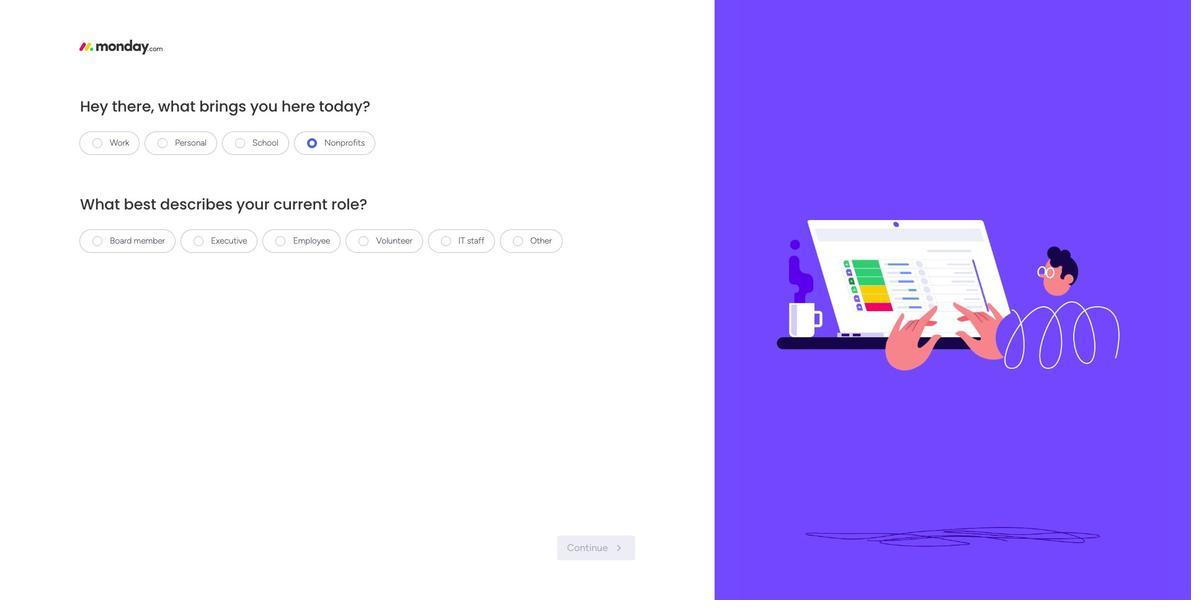 Task type: vqa. For each thing, say whether or not it's contained in the screenshot.
Nonprofits
yes



Task type: describe. For each thing, give the bounding box(es) containing it.
board member
[[110, 236, 165, 246]]

it
[[459, 236, 465, 246]]

hey
[[80, 96, 108, 117]]

here
[[282, 96, 315, 117]]

board
[[110, 236, 132, 246]]

school
[[252, 138, 278, 148]]

nonprofits
[[324, 138, 365, 148]]

describes
[[160, 194, 233, 215]]

it staff
[[459, 236, 485, 246]]

what brings you here today? image
[[740, 0, 1167, 601]]

what
[[158, 96, 196, 117]]

what
[[80, 194, 120, 215]]

personal
[[175, 138, 207, 148]]

executive
[[211, 236, 247, 246]]

staff
[[467, 236, 485, 246]]

work
[[110, 138, 129, 148]]

there,
[[112, 96, 154, 117]]

volunteer
[[376, 236, 413, 246]]



Task type: locate. For each thing, give the bounding box(es) containing it.
best
[[124, 194, 156, 215]]

you
[[250, 96, 278, 117]]

current
[[274, 194, 328, 215]]

your
[[236, 194, 270, 215]]

member
[[134, 236, 165, 246]]

hey there, what brings you here today?
[[80, 96, 371, 117]]

employee
[[293, 236, 330, 246]]

other
[[530, 236, 552, 246]]

today?
[[319, 96, 371, 117]]

what best describes your current role?
[[80, 194, 367, 215]]

role?
[[331, 194, 367, 215]]

brings
[[199, 96, 246, 117]]

logo image
[[79, 40, 163, 55]]



